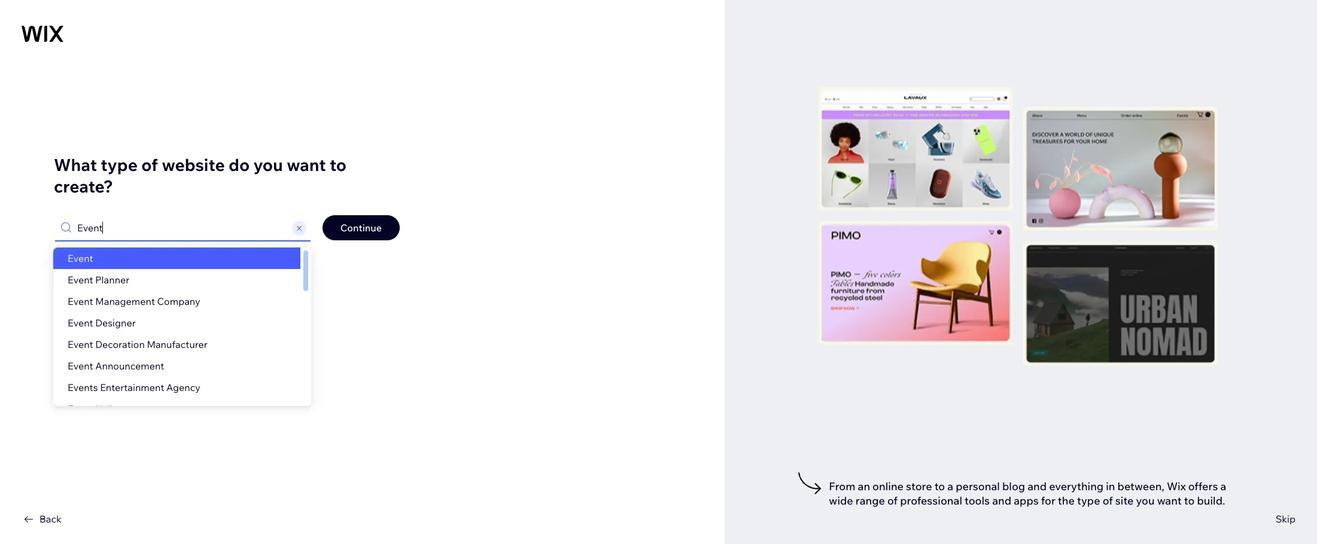 Task type: describe. For each thing, give the bounding box(es) containing it.
to inside what type of website do you want to create?
[[330, 154, 347, 175]]

blog
[[1003, 480, 1026, 494]]

an
[[858, 480, 870, 494]]

website
[[162, 154, 225, 175]]

from
[[829, 480, 856, 494]]

for
[[1041, 495, 1056, 508]]

in
[[1106, 480, 1116, 494]]

skip button
[[1276, 512, 1296, 527]]

you inside from an online store to a personal blog and everything in between, wix offers a wide range of professional tools and apps for the type of site you want to build.
[[1137, 495, 1155, 508]]

event for event announcement
[[68, 360, 93, 372]]

entertainment
[[100, 382, 164, 394]]

announcement
[[95, 360, 164, 372]]

build.
[[1198, 495, 1226, 508]]

everything
[[1050, 480, 1104, 494]]

Search for your business or site type field
[[74, 216, 290, 240]]

event option
[[53, 248, 300, 269]]

continue
[[341, 222, 382, 234]]

decoration
[[95, 339, 145, 351]]

you inside what type of website do you want to create?
[[254, 154, 283, 175]]

wide
[[829, 495, 854, 508]]

the
[[1058, 495, 1075, 508]]

planner
[[95, 274, 129, 286]]

manufacturer
[[147, 339, 208, 351]]

1 a from the left
[[948, 480, 954, 494]]

2 horizontal spatial of
[[1103, 495, 1113, 508]]

events
[[68, 382, 98, 394]]

between,
[[1118, 480, 1165, 494]]

personal
[[956, 480, 1000, 494]]

do
[[229, 154, 250, 175]]

2 a from the left
[[1221, 480, 1227, 494]]

event for event designer
[[68, 317, 93, 329]]

offers
[[1189, 480, 1218, 494]]

of inside what type of website do you want to create?
[[141, 154, 158, 175]]

designer
[[95, 317, 136, 329]]

event for event decoration manufacturer
[[68, 339, 93, 351]]

event for event
[[68, 252, 93, 264]]

event for event hall
[[68, 403, 93, 415]]

management
[[95, 295, 155, 307]]



Task type: locate. For each thing, give the bounding box(es) containing it.
1 horizontal spatial of
[[888, 495, 898, 508]]

0 horizontal spatial type
[[101, 154, 138, 175]]

online
[[873, 480, 904, 494]]

5 event from the top
[[68, 339, 93, 351]]

and
[[1028, 480, 1047, 494], [993, 495, 1012, 508]]

1 horizontal spatial want
[[1158, 495, 1182, 508]]

skip
[[1276, 514, 1296, 526]]

what type of website do you want to create?
[[54, 154, 347, 197]]

event up events
[[68, 360, 93, 372]]

want inside what type of website do you want to create?
[[287, 154, 326, 175]]

event
[[68, 252, 93, 264], [68, 274, 93, 286], [68, 295, 93, 307], [68, 317, 93, 329], [68, 339, 93, 351], [68, 360, 93, 372], [68, 403, 93, 415]]

a
[[948, 480, 954, 494], [1221, 480, 1227, 494]]

event up event planner on the left of page
[[68, 252, 93, 264]]

event left designer
[[68, 317, 93, 329]]

event down event designer
[[68, 339, 93, 351]]

0 vertical spatial and
[[1028, 480, 1047, 494]]

type inside what type of website do you want to create?
[[101, 154, 138, 175]]

1 horizontal spatial you
[[1137, 495, 1155, 508]]

continue button
[[323, 215, 400, 240]]

0 horizontal spatial of
[[141, 154, 158, 175]]

of down the in
[[1103, 495, 1113, 508]]

event down event planner on the left of page
[[68, 295, 93, 307]]

1 vertical spatial type
[[1078, 495, 1101, 508]]

event for event management company
[[68, 295, 93, 307]]

1 vertical spatial and
[[993, 495, 1012, 508]]

1 horizontal spatial and
[[1028, 480, 1047, 494]]

event planner
[[68, 274, 129, 286]]

event for event planner
[[68, 274, 93, 286]]

type up create?
[[101, 154, 138, 175]]

site
[[1116, 495, 1134, 508]]

1 vertical spatial to
[[935, 480, 945, 494]]

2 event from the top
[[68, 274, 93, 286]]

apps
[[1014, 495, 1039, 508]]

of left website
[[141, 154, 158, 175]]

7 event from the top
[[68, 403, 93, 415]]

3 event from the top
[[68, 295, 93, 307]]

0 vertical spatial to
[[330, 154, 347, 175]]

type inside from an online store to a personal blog and everything in between, wix offers a wide range of professional tools and apps for the type of site you want to build.
[[1078, 495, 1101, 508]]

1 event from the top
[[68, 252, 93, 264]]

company
[[157, 295, 200, 307]]

agency
[[166, 382, 200, 394]]

0 vertical spatial want
[[287, 154, 326, 175]]

from an online store to a personal blog and everything in between, wix offers a wide range of professional tools and apps for the type of site you want to build.
[[829, 480, 1227, 508]]

1 horizontal spatial to
[[935, 480, 945, 494]]

store
[[906, 480, 932, 494]]

1 vertical spatial you
[[1137, 495, 1155, 508]]

0 horizontal spatial a
[[948, 480, 954, 494]]

want
[[287, 154, 326, 175], [1158, 495, 1182, 508]]

back
[[40, 514, 62, 526]]

event designer
[[68, 317, 136, 329]]

event left planner
[[68, 274, 93, 286]]

2 horizontal spatial to
[[1185, 495, 1195, 508]]

0 horizontal spatial want
[[287, 154, 326, 175]]

of
[[141, 154, 158, 175], [888, 495, 898, 508], [1103, 495, 1113, 508]]

want inside from an online store to a personal blog and everything in between, wix offers a wide range of professional tools and apps for the type of site you want to build.
[[1158, 495, 1182, 508]]

event announcement
[[68, 360, 164, 372]]

event decoration manufacturer
[[68, 339, 208, 351]]

a up build.
[[1221, 480, 1227, 494]]

and up apps
[[1028, 480, 1047, 494]]

1 horizontal spatial type
[[1078, 495, 1101, 508]]

4 event from the top
[[68, 317, 93, 329]]

to
[[330, 154, 347, 175], [935, 480, 945, 494], [1185, 495, 1195, 508]]

list box containing event
[[53, 248, 311, 420]]

6 event from the top
[[68, 360, 93, 372]]

back button
[[22, 512, 62, 527]]

0 vertical spatial type
[[101, 154, 138, 175]]

a up professional
[[948, 480, 954, 494]]

event management company
[[68, 295, 200, 307]]

event inside option
[[68, 252, 93, 264]]

you down between,
[[1137, 495, 1155, 508]]

and down "blog"
[[993, 495, 1012, 508]]

type
[[101, 154, 138, 175], [1078, 495, 1101, 508]]

what
[[54, 154, 97, 175]]

create?
[[54, 176, 113, 197]]

tools
[[965, 495, 990, 508]]

hall
[[95, 403, 113, 415]]

wix
[[1167, 480, 1186, 494]]

professional
[[900, 495, 963, 508]]

0 vertical spatial you
[[254, 154, 283, 175]]

event hall
[[68, 403, 113, 415]]

0 horizontal spatial to
[[330, 154, 347, 175]]

1 vertical spatial want
[[1158, 495, 1182, 508]]

events entertainment agency
[[68, 382, 200, 394]]

you
[[254, 154, 283, 175], [1137, 495, 1155, 508]]

you right do
[[254, 154, 283, 175]]

event down events
[[68, 403, 93, 415]]

type down everything on the right of page
[[1078, 495, 1101, 508]]

1 horizontal spatial a
[[1221, 480, 1227, 494]]

list box
[[53, 248, 311, 420]]

range
[[856, 495, 885, 508]]

of down online
[[888, 495, 898, 508]]

0 horizontal spatial and
[[993, 495, 1012, 508]]

2 vertical spatial to
[[1185, 495, 1195, 508]]

0 horizontal spatial you
[[254, 154, 283, 175]]



Task type: vqa. For each thing, say whether or not it's contained in the screenshot.
list box at the left of the page containing Event
yes



